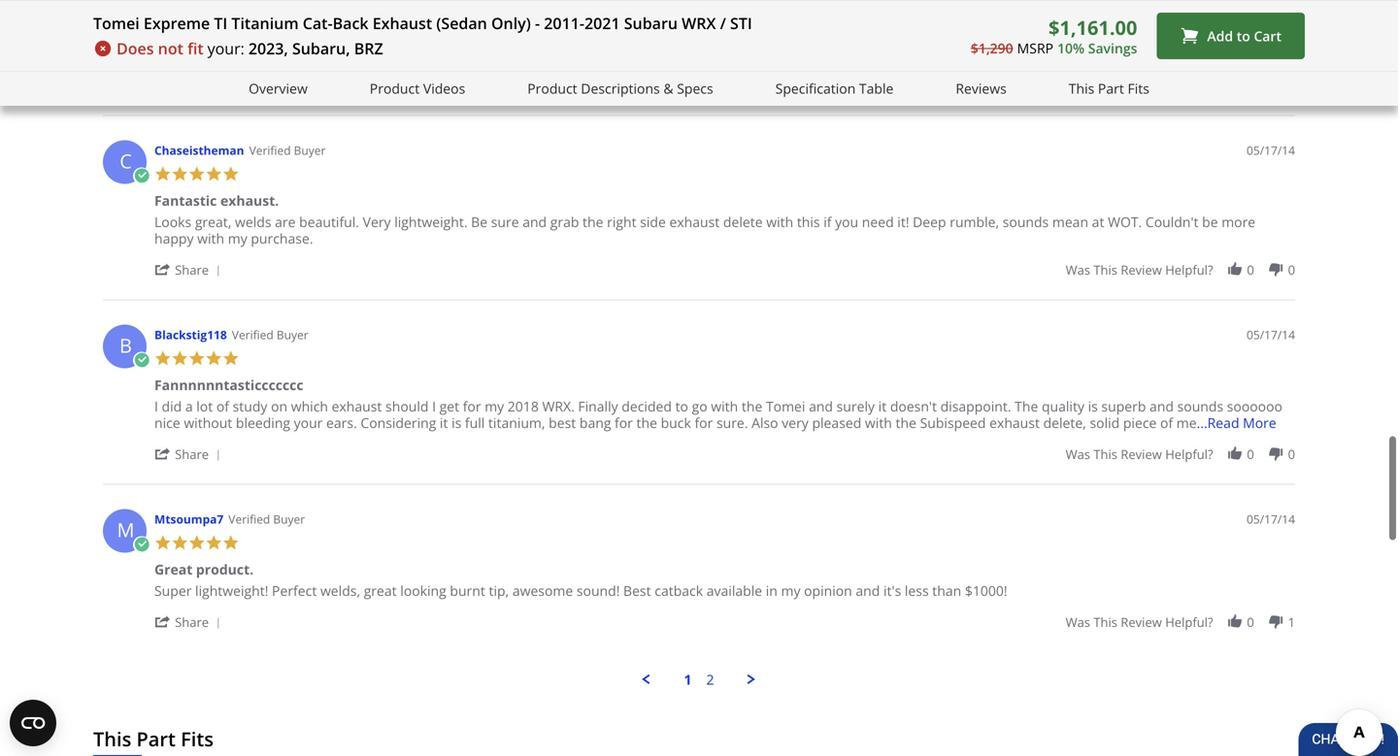 Task type: locate. For each thing, give the bounding box(es) containing it.
0 horizontal spatial in
[[501, 28, 513, 47]]

exhaust
[[373, 13, 432, 34]]

share image for c
[[154, 261, 171, 278]]

sounds left soooooo
[[1178, 397, 1224, 416]]

titanium for ti
[[232, 13, 299, 34]]

2 horizontal spatial my
[[781, 582, 801, 600]]

0 vertical spatial share image
[[154, 261, 171, 278]]

cart
[[1254, 26, 1282, 45]]

4 was this review helpful? from the top
[[1066, 614, 1213, 631]]

share button down without
[[154, 445, 228, 463]]

springs
[[938, 45, 984, 63]]

1 vertical spatial fits
[[181, 726, 214, 753]]

verified for c
[[249, 142, 291, 158]]

my left opinion
[[781, 582, 801, 600]]

it left full
[[440, 414, 448, 432]]

buyer for c
[[294, 142, 326, 158]]

1 vertical spatial my
[[485, 397, 504, 416]]

group
[[1066, 261, 1295, 279], [1066, 446, 1295, 463], [1066, 614, 1295, 631]]

to left go
[[675, 397, 688, 416]]

exhaust. inside fantastic exhaust. looks great, welds are beautiful. very lightweight. be sure and grab the right side exhaust delete with this if you need it! deep rumble, sounds mean at wot. couldn't be more happy with my purchase.
[[220, 191, 279, 210]]

vote down review by chaseistheman on 17 may 2014 image
[[1268, 261, 1285, 278]]

sounds left mean
[[1003, 213, 1049, 231]]

1 horizontal spatial my
[[485, 397, 504, 416]]

star image
[[154, 166, 171, 183], [205, 166, 222, 183], [188, 350, 205, 367], [205, 350, 222, 367], [205, 535, 222, 552]]

0 vertical spatial group
[[1066, 261, 1295, 279]]

to down $1,161.00
[[1052, 45, 1065, 63]]

0 horizontal spatial part
[[136, 726, 176, 753]]

1 vertical spatial share
[[175, 446, 209, 463]]

tomei for tomei expreme ti titanium exhaust so i didnt order it through subispeed due not having it in stock at time but must say anyone want a nice exhaust and lightweight suggest this exhaust. i bought it for weight saving and noise level. i was expecting it to be louder inside the car but its actually not bad. i dont have any rattling noises with the springs that need to be installed and
[[154, 7, 196, 25]]

0 vertical spatial share button
[[154, 260, 228, 279]]

with right noises
[[883, 45, 910, 63]]

2 helpful? from the top
[[1165, 261, 1213, 279]]

seperator image down great, at the left
[[212, 266, 224, 277]]

exhaust inside fantastic exhaust. looks great, welds are beautiful. very lightweight. be sure and grab the right side exhaust delete with this if you need it! deep rumble, sounds mean at wot. couldn't be more happy with my purchase.
[[670, 213, 720, 231]]

0 horizontal spatial product
[[370, 79, 420, 98]]

1 vertical spatial share image
[[154, 446, 171, 463]]

2 share button from the top
[[154, 445, 228, 463]]

2 review date 05/17/14 element from the top
[[1247, 327, 1295, 343]]

with
[[883, 45, 910, 63], [766, 213, 794, 231], [197, 229, 224, 248], [711, 397, 738, 416], [865, 414, 892, 432]]

review date 05/17/14 element
[[1247, 142, 1295, 159], [1247, 327, 1295, 343], [1247, 511, 1295, 528]]

was this review helpful? down piece
[[1066, 446, 1213, 463]]

vote down review by blackstig118 on 17 may 2014 image
[[1268, 446, 1285, 463]]

and inside the great product. super lightweight! perfect welds, great looking burnt tip, awesome sound! best catback available in my opinion and it's less than $1000!
[[856, 582, 880, 600]]

0 horizontal spatial 1
[[684, 671, 692, 689]]

at left wot.
[[1092, 213, 1105, 231]]

share image down super
[[154, 614, 171, 631]]

verified
[[249, 142, 291, 158], [232, 327, 274, 343], [228, 511, 270, 527]]

1 seperator image from the top
[[212, 266, 224, 277]]

3 helpful? from the top
[[1165, 446, 1213, 463]]

tomei expreme ti titanium exhaust heading
[[154, 7, 398, 29]]

sounds inside fantastic exhaust. looks great, welds are beautiful. very lightweight. be sure and grab the right side exhaust delete with this if you need it! deep rumble, sounds mean at wot. couldn't be more happy with my purchase.
[[1003, 213, 1049, 231]]

1 share button from the top
[[154, 260, 228, 279]]

chaseistheman
[[154, 142, 244, 158]]

circle checkmark image right c in the left top of the page
[[133, 168, 150, 185]]

2 vertical spatial share image
[[154, 614, 171, 631]]

product
[[370, 79, 420, 98], [528, 79, 577, 98]]

be right brz
[[384, 45, 400, 63]]

verified buyer heading
[[249, 142, 326, 159], [232, 327, 308, 343], [228, 511, 305, 528]]

deep
[[913, 213, 946, 231]]

1 vertical spatial buyer
[[277, 327, 308, 343]]

but left its at left top
[[537, 45, 559, 63]]

1 horizontal spatial sounds
[[1178, 397, 1224, 416]]

review down piece
[[1121, 446, 1162, 463]]

review date 05/17/14 element for c
[[1247, 142, 1295, 159]]

2 share image from the top
[[154, 446, 171, 463]]

1 vertical spatial verified buyer heading
[[232, 327, 308, 343]]

1 horizontal spatial in
[[766, 582, 778, 600]]

0 vertical spatial review date 05/17/14 element
[[1247, 142, 1295, 159]]

tomei left pleased
[[766, 397, 805, 416]]

through
[[268, 28, 319, 47]]

helpful? for c
[[1165, 261, 1213, 279]]

verified buyer heading for c
[[249, 142, 326, 159]]

1 review date 05/17/14 element from the top
[[1247, 142, 1295, 159]]

fantastic exhaust. looks great, welds are beautiful. very lightweight. be sure and grab the right side exhaust delete with this if you need it! deep rumble, sounds mean at wot. couldn't be more happy with my purchase.
[[154, 191, 1256, 248]]

i left the did
[[154, 397, 158, 416]]

1 vertical spatial share button
[[154, 445, 228, 463]]

2 seperator image from the top
[[212, 450, 224, 462]]

2 share from the top
[[175, 446, 209, 463]]

share image down happy
[[154, 261, 171, 278]]

1 horizontal spatial but
[[601, 28, 622, 47]]

1 horizontal spatial tomei
[[154, 7, 196, 25]]

circle checkmark image
[[133, 168, 150, 185], [133, 352, 150, 369]]

was
[[263, 45, 288, 63]]

3 review from the top
[[1121, 446, 1162, 463]]

3 group from the top
[[1066, 614, 1295, 631]]

helpful? left the 'vote up review by chaseistheman on 17 may 2014' image
[[1165, 261, 1213, 279]]

a left lot
[[185, 397, 193, 416]]

0 vertical spatial this
[[1069, 79, 1095, 98]]

buyer up on
[[277, 327, 308, 343]]

share for c
[[175, 261, 209, 279]]

was
[[1066, 77, 1090, 94], [1066, 261, 1090, 279], [1066, 446, 1090, 463], [1066, 614, 1090, 631]]

2 horizontal spatial not
[[633, 45, 654, 63]]

0 vertical spatial at
[[553, 28, 565, 47]]

2 vertical spatial group
[[1066, 614, 1295, 631]]

the inside fantastic exhaust. looks great, welds are beautiful. very lightweight. be sure and grab the right side exhaust delete with this if you need it! deep rumble, sounds mean at wot. couldn't be more happy with my purchase.
[[583, 213, 604, 231]]

to
[[1237, 26, 1251, 45], [368, 45, 381, 63], [1052, 45, 1065, 63], [675, 397, 688, 416]]

titanium
[[278, 7, 340, 25], [232, 13, 299, 34]]

3 share button from the top
[[154, 613, 228, 631]]

0 horizontal spatial at
[[553, 28, 565, 47]]

does
[[117, 38, 154, 59]]

that
[[987, 45, 1013, 63]]

3 share from the top
[[175, 614, 209, 631]]

mtsoumpa7 verified buyer
[[154, 511, 305, 527]]

with down fantastic exhaust. heading
[[197, 229, 224, 248]]

1 vertical spatial review date 05/17/14 element
[[1247, 327, 1295, 343]]

verified buyer heading up product.
[[228, 511, 305, 528]]

1 vertical spatial verified
[[232, 327, 274, 343]]

2 vertical spatial verified buyer heading
[[228, 511, 305, 528]]

not left "bad."
[[633, 45, 654, 63]]

1 vertical spatial group
[[1066, 446, 1295, 463]]

1 horizontal spatial this part fits
[[1069, 79, 1150, 98]]

1 horizontal spatial at
[[1092, 213, 1105, 231]]

product down its at left top
[[528, 79, 577, 98]]

star image for b
[[205, 350, 222, 367]]

0 vertical spatial part
[[1098, 79, 1124, 98]]

share button for b
[[154, 445, 228, 463]]

buyer
[[294, 142, 326, 158], [277, 327, 308, 343], [273, 511, 305, 527]]

share button down happy
[[154, 260, 228, 279]]

0 vertical spatial in
[[501, 28, 513, 47]]

suggest
[[966, 28, 1015, 47]]

1 vertical spatial a
[[185, 397, 193, 416]]

seperator image for b
[[212, 450, 224, 462]]

at left time
[[553, 28, 565, 47]]

tab panel
[[93, 0, 1305, 689]]

1 vertical spatial need
[[862, 213, 894, 231]]

3 share image from the top
[[154, 614, 171, 631]]

but right time
[[601, 28, 622, 47]]

is left full
[[452, 414, 462, 432]]

was this review helpful? down the 'installed'
[[1066, 77, 1213, 94]]

1 vertical spatial sounds
[[1178, 397, 1224, 416]]

verified up product.
[[228, 511, 270, 527]]

0 vertical spatial buyer
[[294, 142, 326, 158]]

seperator image
[[212, 266, 224, 277], [212, 450, 224, 462]]

overview
[[249, 79, 308, 98]]

titanium up 2023,
[[232, 13, 299, 34]]

in right available
[[766, 582, 778, 600]]

my inside fantastic exhaust. looks great, welds are beautiful. very lightweight. be sure and grab the right side exhaust delete with this if you need it! deep rumble, sounds mean at wot. couldn't be more happy with my purchase.
[[228, 229, 247, 248]]

star image down blackstig118
[[188, 350, 205, 367]]

at inside tomei expreme ti titanium exhaust so i didnt order it through subispeed due not having it in stock at time but must say anyone want a nice exhaust and lightweight suggest this exhaust. i bought it for weight saving and noise level. i was expecting it to be louder inside the car but its actually not bad. i dont have any rattling noises with the springs that need to be installed and
[[553, 28, 565, 47]]

seperator image down without
[[212, 450, 224, 462]]

be down $1,161.00
[[1068, 45, 1084, 63]]

share for m
[[175, 614, 209, 631]]

share image for m
[[154, 614, 171, 631]]

looks
[[154, 213, 191, 231]]

tomei expreme ti titanium exhaust so i didnt order it through subispeed due not having it in stock at time but must say anyone want a nice exhaust and lightweight suggest this exhaust. i bought it for weight saving and noise level. i was expecting it to be louder inside the car but its actually not bad. i dont have any rattling noises with the springs that need to be installed and
[[154, 7, 1278, 63]]

add
[[1207, 26, 1233, 45]]

2 was this review helpful? from the top
[[1066, 261, 1213, 279]]

0 vertical spatial need
[[1016, 45, 1048, 63]]

inside
[[449, 45, 486, 63]]

expreme up "fit"
[[144, 13, 210, 34]]

0 horizontal spatial nice
[[154, 414, 180, 432]]

vote up review by mtsoumpa7 on 17 may 2014 image
[[1227, 614, 1244, 631]]

2
[[706, 671, 714, 689]]

expreme up order at the top of page
[[200, 7, 259, 25]]

less
[[905, 582, 929, 600]]

review date 05/17/14 element up more
[[1247, 142, 1295, 159]]

this right open widget image
[[93, 726, 131, 753]]

1
[[1288, 614, 1295, 631], [684, 671, 692, 689]]

1 horizontal spatial fits
[[1128, 79, 1150, 98]]

1 left the 2 at the right
[[684, 671, 692, 689]]

didnt
[[181, 28, 214, 47]]

looking
[[400, 582, 446, 600]]

which
[[291, 397, 328, 416]]

overview link
[[249, 78, 308, 100]]

1 vertical spatial 1
[[684, 671, 692, 689]]

1 vertical spatial this
[[93, 726, 131, 753]]

at inside fantastic exhaust. looks great, welds are beautiful. very lightweight. be sure and grab the right side exhaust delete with this if you need it! deep rumble, sounds mean at wot. couldn't be more happy with my purchase.
[[1092, 213, 1105, 231]]

4 was from the top
[[1066, 614, 1090, 631]]

helpful? down me
[[1165, 446, 1213, 463]]

tomei up i
[[154, 7, 196, 25]]

c
[[120, 148, 132, 174]]

if
[[824, 213, 832, 231]]

blackstig118
[[154, 327, 227, 343]]

the left the 'buck'
[[637, 414, 657, 432]]

be inside fantastic exhaust. looks great, welds are beautiful. very lightweight. be sure and grab the right side exhaust delete with this if you need it! deep rumble, sounds mean at wot. couldn't be more happy with my purchase.
[[1202, 213, 1218, 231]]

finally
[[578, 397, 618, 416]]

0 horizontal spatial a
[[185, 397, 193, 416]]

1 horizontal spatial 1
[[1288, 614, 1295, 631]]

circle checkmark image right 'b'
[[133, 352, 150, 369]]

2 horizontal spatial tomei
[[766, 397, 805, 416]]

0 vertical spatial fits
[[1128, 79, 1150, 98]]

not left "fit"
[[158, 38, 183, 59]]

review down wot.
[[1121, 261, 1162, 279]]

share button down super
[[154, 613, 228, 631]]

1 group from the top
[[1066, 261, 1295, 279]]

fits inside this part fits link
[[1128, 79, 1150, 98]]

2 product from the left
[[528, 79, 577, 98]]

star image
[[171, 166, 188, 183], [188, 166, 205, 183], [222, 166, 239, 183], [154, 350, 171, 367], [171, 350, 188, 367], [222, 350, 239, 367], [154, 535, 171, 552], [171, 535, 188, 552], [188, 535, 205, 552], [222, 535, 239, 552]]

for
[[1170, 28, 1189, 47], [463, 397, 481, 416], [615, 414, 633, 432], [695, 414, 713, 432]]

2 vertical spatial 05/17/14
[[1247, 511, 1295, 527]]

was this review helpful?
[[1066, 77, 1213, 94], [1066, 261, 1213, 279], [1066, 446, 1213, 463], [1066, 614, 1213, 631]]

having
[[444, 28, 485, 47]]

noises
[[838, 45, 879, 63]]

verified buyer heading down overview link
[[249, 142, 326, 159]]

0 vertical spatial this part fits
[[1069, 79, 1150, 98]]

review date 05/17/14 element for b
[[1247, 327, 1295, 343]]

1 vertical spatial in
[[766, 582, 778, 600]]

my down fantastic exhaust. heading
[[228, 229, 247, 248]]

product down louder
[[370, 79, 420, 98]]

reviews link
[[956, 78, 1007, 100]]

4 review from the top
[[1121, 614, 1162, 631]]

0 vertical spatial circle checkmark image
[[133, 168, 150, 185]]

0 vertical spatial nice
[[782, 28, 808, 47]]

wot.
[[1108, 213, 1142, 231]]

nice inside i did a lot of study on which exhaust should i get for my 2018 wrx. finally decided to go with the tomei and surely it doesn't disappoint. the quality is superb and sounds soooooo nice without bleeding your ears. considering it is full titanium, best bang for the buck for sure. also very pleased with the subispeed exhaust delete, solid piece of me
[[154, 414, 180, 432]]

of right lot
[[216, 397, 229, 416]]

3 05/17/14 from the top
[[1247, 511, 1295, 527]]

solid
[[1090, 414, 1120, 432]]

1 vertical spatial nice
[[154, 414, 180, 432]]

a right 'want'
[[771, 28, 779, 47]]

0 vertical spatial verified
[[249, 142, 291, 158]]

0 vertical spatial exhaust.
[[1045, 28, 1099, 47]]

3 was from the top
[[1066, 446, 1090, 463]]

level.
[[220, 45, 252, 63]]

star image for c
[[205, 166, 222, 183]]

1 was from the top
[[1066, 77, 1090, 94]]

1 vertical spatial seperator image
[[212, 450, 224, 462]]

expreme inside tomei expreme ti titanium exhaust so i didnt order it through subispeed due not having it in stock at time but must say anyone want a nice exhaust and lightweight suggest this exhaust. i bought it for weight saving and noise level. i was expecting it to be louder inside the car but its actually not bad. i dont have any rattling noises with the springs that need to be installed and
[[200, 7, 259, 25]]

not
[[419, 28, 440, 47], [158, 38, 183, 59], [633, 45, 654, 63]]

brz
[[354, 38, 383, 59]]

share left seperator icon
[[175, 614, 209, 631]]

exhaust right the side
[[670, 213, 720, 231]]

nice right 'want'
[[782, 28, 808, 47]]

0 horizontal spatial fits
[[181, 726, 214, 753]]

msrp
[[1017, 39, 1054, 57]]

share image
[[154, 261, 171, 278], [154, 446, 171, 463], [154, 614, 171, 631]]

and
[[865, 28, 890, 47], [154, 45, 179, 63], [1145, 45, 1169, 63], [523, 213, 547, 231], [809, 397, 833, 416], [1150, 397, 1174, 416], [856, 582, 880, 600]]

review date 05/17/14 element down vote down review by chaseistheman on 17 may 2014 "image"
[[1247, 327, 1295, 343]]

also
[[752, 414, 778, 432]]

2 vertical spatial my
[[781, 582, 801, 600]]

fannnnnntasticcccccc heading
[[154, 376, 304, 398]]

menu
[[93, 671, 1305, 689]]

verified buyer heading for b
[[232, 327, 308, 343]]

and right sure
[[523, 213, 547, 231]]

2 vertical spatial buyer
[[273, 511, 305, 527]]

star image up fantastic
[[154, 166, 171, 183]]

exhaust up 'specification table'
[[812, 28, 862, 47]]

it right bought
[[1159, 28, 1167, 47]]

05/17/14 for m
[[1247, 511, 1295, 527]]

3 review date 05/17/14 element from the top
[[1247, 511, 1295, 528]]

helpful? left vote up review by mtsoumpa7 on 17 may 2014 image
[[1165, 614, 1213, 631]]

1 horizontal spatial this
[[1069, 79, 1095, 98]]

1 vertical spatial circle checkmark image
[[133, 352, 150, 369]]

1 vertical spatial 05/17/14
[[1247, 327, 1295, 343]]

b
[[119, 332, 132, 359]]

0 horizontal spatial sounds
[[1003, 213, 1049, 231]]

was this review helpful? left vote up review by mtsoumpa7 on 17 may 2014 image
[[1066, 614, 1213, 631]]

share down without
[[175, 446, 209, 463]]

1 vertical spatial at
[[1092, 213, 1105, 231]]

was for m
[[1066, 614, 1090, 631]]

is right quality
[[1088, 397, 1098, 416]]

2 vertical spatial verified
[[228, 511, 270, 527]]

1 vertical spatial part
[[136, 726, 176, 753]]

1 05/17/14 from the top
[[1247, 142, 1295, 158]]

considering
[[361, 414, 436, 432]]

circle checkmark image for c
[[133, 168, 150, 185]]

say
[[662, 28, 682, 47]]

0 right "vote up review by blackstig118 on 17 may 2014" image
[[1247, 446, 1254, 463]]

4 helpful? from the top
[[1165, 614, 1213, 631]]

helpful? for m
[[1165, 614, 1213, 631]]

1 vertical spatial this part fits
[[93, 726, 214, 753]]

me
[[1177, 414, 1197, 432]]

it right having
[[489, 28, 497, 47]]

my inside the great product. super lightweight! perfect welds, great looking burnt tip, awesome sound! best catback available in my opinion and it's less than $1000!
[[781, 582, 801, 600]]

1 horizontal spatial need
[[1016, 45, 1048, 63]]

2 05/17/14 from the top
[[1247, 327, 1295, 343]]

...read more
[[1197, 414, 1277, 432]]

1 horizontal spatial a
[[771, 28, 779, 47]]

for right the 'buck'
[[695, 414, 713, 432]]

share
[[175, 261, 209, 279], [175, 446, 209, 463], [175, 614, 209, 631]]

0 vertical spatial share
[[175, 261, 209, 279]]

expecting
[[291, 45, 352, 63]]

fantastic
[[154, 191, 217, 210]]

but
[[601, 28, 622, 47], [537, 45, 559, 63]]

1 circle checkmark image from the top
[[133, 168, 150, 185]]

great
[[154, 560, 193, 579]]

2 vertical spatial share button
[[154, 613, 228, 631]]

0 right vote down review by chaseistheman on 17 may 2014 "image"
[[1288, 261, 1295, 279]]

buyer down overview link
[[294, 142, 326, 158]]

05/17/14 for c
[[1247, 142, 1295, 158]]

2 vertical spatial share
[[175, 614, 209, 631]]

2 group from the top
[[1066, 446, 1295, 463]]

2 review from the top
[[1121, 261, 1162, 279]]

0 horizontal spatial my
[[228, 229, 247, 248]]

0 vertical spatial 05/17/14
[[1247, 142, 1295, 158]]

the left springs
[[913, 45, 934, 63]]

i right "bad."
[[689, 45, 693, 63]]

it
[[256, 28, 264, 47], [489, 28, 497, 47], [1159, 28, 1167, 47], [356, 45, 364, 63], [878, 397, 887, 416], [440, 414, 448, 432]]

not right the due
[[419, 28, 440, 47]]

0 vertical spatial my
[[228, 229, 247, 248]]

2 was from the top
[[1066, 261, 1090, 279]]

1 horizontal spatial nice
[[782, 28, 808, 47]]

it!
[[898, 213, 909, 231]]

subispeed
[[920, 414, 986, 432]]

0 horizontal spatial tomei
[[93, 13, 140, 34]]

1 share from the top
[[175, 261, 209, 279]]

2 circle checkmark image from the top
[[133, 352, 150, 369]]

without
[[184, 414, 232, 432]]

at
[[553, 28, 565, 47], [1092, 213, 1105, 231]]

with right pleased
[[865, 414, 892, 432]]

star image down blackstig118 verified buyer
[[205, 350, 222, 367]]

specification table
[[776, 79, 894, 98]]

titanium inside tomei expreme ti titanium exhaust so i didnt order it through subispeed due not having it in stock at time but must say anyone want a nice exhaust and lightweight suggest this exhaust. i bought it for weight saving and noise level. i was expecting it to be louder inside the car but its actually not bad. i dont have any rattling noises with the springs that need to be installed and
[[278, 7, 340, 25]]

vote up review by blackstig118 on 17 may 2014 image
[[1227, 446, 1244, 463]]

to inside button
[[1237, 26, 1251, 45]]

0 right vote up review by mtsoumpa7 on 17 may 2014 image
[[1247, 614, 1254, 631]]

3 was this review helpful? from the top
[[1066, 446, 1213, 463]]

1 share image from the top
[[154, 261, 171, 278]]

verified buyer heading up fannnnnntasticcccccc
[[232, 327, 308, 343]]

1 horizontal spatial of
[[1160, 414, 1173, 432]]

must
[[626, 28, 658, 47]]

in inside the great product. super lightweight! perfect welds, great looking burnt tip, awesome sound! best catback available in my opinion and it's less than $1000!
[[766, 582, 778, 600]]

0 vertical spatial seperator image
[[212, 266, 224, 277]]

0 right the 'vote up review by chaseistheman on 17 may 2014' image
[[1247, 261, 1254, 279]]

0 vertical spatial sounds
[[1003, 213, 1049, 231]]

specification table link
[[776, 78, 894, 100]]

tomei inside tomei expreme ti titanium exhaust so i didnt order it through subispeed due not having it in stock at time but must say anyone want a nice exhaust and lightweight suggest this exhaust. i bought it for weight saving and noise level. i was expecting it to be louder inside the car but its actually not bad. i dont have any rattling noises with the springs that need to be installed and
[[154, 7, 196, 25]]

subispeed
[[322, 28, 387, 47]]

need left it!
[[862, 213, 894, 231]]

group for m
[[1066, 614, 1295, 631]]

in
[[501, 28, 513, 47], [766, 582, 778, 600]]

product inside product descriptions & specs "link"
[[528, 79, 577, 98]]

my left 2018
[[485, 397, 504, 416]]

share image down the did
[[154, 446, 171, 463]]

2 horizontal spatial be
[[1202, 213, 1218, 231]]

1 product from the left
[[370, 79, 420, 98]]

for left weight
[[1170, 28, 1189, 47]]

back
[[333, 13, 369, 34]]

1 horizontal spatial product
[[528, 79, 577, 98]]

1 vertical spatial exhaust.
[[220, 191, 279, 210]]

1 horizontal spatial exhaust.
[[1045, 28, 1099, 47]]

its
[[562, 45, 577, 63]]

bad.
[[658, 45, 685, 63]]

very
[[363, 213, 391, 231]]

0 vertical spatial verified buyer heading
[[249, 142, 326, 159]]

this inside fantastic exhaust. looks great, welds are beautiful. very lightweight. be sure and grab the right side exhaust delete with this if you need it! deep rumble, sounds mean at wot. couldn't be more happy with my purchase.
[[797, 213, 820, 231]]

share image for b
[[154, 446, 171, 463]]

0 horizontal spatial be
[[384, 45, 400, 63]]

1 horizontal spatial is
[[1088, 397, 1098, 416]]

cat-
[[303, 13, 333, 34]]

0 vertical spatial a
[[771, 28, 779, 47]]

product inside product videos link
[[370, 79, 420, 98]]

this
[[1018, 28, 1041, 47], [1094, 77, 1118, 94], [797, 213, 820, 231], [1094, 261, 1118, 279], [1094, 446, 1118, 463], [1094, 614, 1118, 631]]

super
[[154, 582, 192, 600]]

05/17/14 up more
[[1247, 142, 1295, 158]]

so
[[154, 28, 170, 47]]

need inside tomei expreme ti titanium exhaust so i didnt order it through subispeed due not having it in stock at time but must say anyone want a nice exhaust and lightweight suggest this exhaust. i bought it for weight saving and noise level. i was expecting it to be louder inside the car but its actually not bad. i dont have any rattling noises with the springs that need to be installed and
[[1016, 45, 1048, 63]]

right
[[607, 213, 637, 231]]

with right go
[[711, 397, 738, 416]]

in left car
[[501, 28, 513, 47]]

0 horizontal spatial exhaust.
[[220, 191, 279, 210]]

of
[[216, 397, 229, 416], [1160, 414, 1173, 432]]

share down happy
[[175, 261, 209, 279]]

review down the 'installed'
[[1121, 77, 1162, 94]]

2 vertical spatial review date 05/17/14 element
[[1247, 511, 1295, 528]]

and left the lightweight
[[865, 28, 890, 47]]



Task type: vqa. For each thing, say whether or not it's contained in the screenshot.
share image
yes



Task type: describe. For each thing, give the bounding box(es) containing it.
it right "surely"
[[878, 397, 887, 416]]

circle checkmark image for b
[[133, 352, 150, 369]]

tomei inside i did a lot of study on which exhaust should i get for my 2018 wrx. finally decided to go with the tomei and surely it doesn't disappoint. the quality is superb and sounds soooooo nice without bleeding your ears. considering it is full titanium, best bang for the buck for sure. also very pleased with the subispeed exhaust delete, solid piece of me
[[766, 397, 805, 416]]

2011-
[[544, 13, 585, 34]]

specification
[[776, 79, 856, 98]]

0 for c
[[1247, 261, 1254, 279]]

it down back
[[356, 45, 364, 63]]

titanium for ti
[[278, 7, 340, 25]]

verified buyer heading for m
[[228, 511, 305, 528]]

seperator image
[[212, 618, 224, 630]]

great product. heading
[[154, 560, 254, 583]]

buyer for m
[[273, 511, 305, 527]]

1 horizontal spatial be
[[1068, 45, 1084, 63]]

the left car
[[490, 45, 511, 63]]

group for b
[[1066, 446, 1295, 463]]

for right bang
[[615, 414, 633, 432]]

sure.
[[717, 414, 748, 432]]

vote up review by chaseistheman on 17 may 2014 image
[[1227, 261, 1244, 278]]

due
[[391, 28, 415, 47]]

buck
[[661, 414, 691, 432]]

product videos link
[[370, 78, 465, 100]]

i left "get"
[[432, 397, 436, 416]]

tomei expreme ti titanium cat-back exhaust (sedan only) - 2011-2021 subaru wrx / sti
[[93, 13, 752, 34]]

dont
[[696, 45, 726, 63]]

in inside tomei expreme ti titanium exhaust so i didnt order it through subispeed due not having it in stock at time but must say anyone want a nice exhaust and lightweight suggest this exhaust. i bought it for weight saving and noise level. i was expecting it to be louder inside the car but its actually not bad. i dont have any rattling noises with the springs that need to be installed and
[[501, 28, 513, 47]]

tab panel containing c
[[93, 0, 1305, 689]]

on
[[271, 397, 288, 416]]

blackstig118 verified buyer
[[154, 327, 308, 343]]

opinion
[[804, 582, 852, 600]]

and left "fit"
[[154, 45, 179, 63]]

group for c
[[1066, 261, 1295, 279]]

descriptions
[[581, 79, 660, 98]]

and inside fantastic exhaust. looks great, welds are beautiful. very lightweight. be sure and grab the right side exhaust delete with this if you need it! deep rumble, sounds mean at wot. couldn't be more happy with my purchase.
[[523, 213, 547, 231]]

disappoint.
[[941, 397, 1011, 416]]

tip,
[[489, 582, 509, 600]]

subaru
[[624, 13, 678, 34]]

exhaust left delete,
[[990, 414, 1040, 432]]

stock
[[516, 28, 549, 47]]

have
[[729, 45, 760, 63]]

wrx.
[[542, 397, 575, 416]]

star image for m
[[205, 535, 222, 552]]

was this review helpful? for c
[[1066, 261, 1213, 279]]

exhaust up 'subispeed' on the left top of the page
[[344, 7, 398, 25]]

0 right the vote down review by blackstig118 on 17 may 2014 "image"
[[1288, 446, 1295, 463]]

$1,161.00 $1,290 msrp 10% savings
[[971, 14, 1138, 57]]

0 horizontal spatial of
[[216, 397, 229, 416]]

burnt
[[450, 582, 485, 600]]

1 horizontal spatial part
[[1098, 79, 1124, 98]]

mtsoumpa7
[[154, 511, 224, 527]]

seperator image for c
[[212, 266, 224, 277]]

0 horizontal spatial is
[[452, 414, 462, 432]]

expreme for ti
[[200, 7, 259, 25]]

0 horizontal spatial not
[[158, 38, 183, 59]]

product for product descriptions & specs
[[528, 79, 577, 98]]

with inside tomei expreme ti titanium exhaust so i didnt order it through subispeed due not having it in stock at time but must say anyone want a nice exhaust and lightweight suggest this exhaust. i bought it for weight saving and noise level. i was expecting it to be louder inside the car but its actually not bad. i dont have any rattling noises with the springs that need to be installed and
[[883, 45, 910, 63]]

it's
[[884, 582, 901, 600]]

time
[[569, 28, 597, 47]]

i left was
[[256, 45, 260, 63]]

saving
[[1238, 28, 1278, 47]]

it down the ti
[[256, 28, 264, 47]]

and right the 'installed'
[[1145, 45, 1169, 63]]

was this review helpful? for b
[[1066, 446, 1213, 463]]

tomei for tomei expreme ti titanium cat-back exhaust (sedan only) - 2011-2021 subaru wrx / sti
[[93, 13, 140, 34]]

noise
[[182, 45, 216, 63]]

quality
[[1042, 397, 1085, 416]]

was for b
[[1066, 446, 1090, 463]]

1 horizontal spatial not
[[419, 28, 440, 47]]

best
[[623, 582, 651, 600]]

2018
[[508, 397, 539, 416]]

open widget image
[[10, 700, 56, 747]]

the left subispeed
[[896, 414, 917, 432]]

very
[[782, 414, 809, 432]]

verified for b
[[232, 327, 274, 343]]

lot
[[196, 397, 213, 416]]

louder
[[404, 45, 445, 63]]

doesn't
[[890, 397, 937, 416]]

subaru,
[[292, 38, 350, 59]]

installed
[[1088, 45, 1141, 63]]

only)
[[491, 13, 531, 34]]

was for c
[[1066, 261, 1090, 279]]

bought
[[1110, 28, 1155, 47]]

be
[[471, 213, 488, 231]]

should
[[386, 397, 429, 416]]

beautiful.
[[299, 213, 359, 231]]

actually
[[581, 45, 629, 63]]

soooooo
[[1227, 397, 1283, 416]]

rumble,
[[950, 213, 999, 231]]

with right delete
[[766, 213, 794, 231]]

1 was this review helpful? from the top
[[1066, 77, 1213, 94]]

05/17/14 for b
[[1247, 327, 1295, 343]]

this inside tomei expreme ti titanium exhaust so i didnt order it through subispeed due not having it in stock at time but must say anyone want a nice exhaust and lightweight suggest this exhaust. i bought it for weight saving and noise level. i was expecting it to be louder inside the car but its actually not bad. i dont have any rattling noises with the springs that need to be installed and
[[1018, 28, 1041, 47]]

and right very
[[809, 397, 833, 416]]

this part fits link
[[1069, 78, 1150, 100]]

0 for b
[[1247, 446, 1254, 463]]

videos
[[423, 79, 465, 98]]

exhaust. inside tomei expreme ti titanium exhaust so i didnt order it through subispeed due not having it in stock at time but must say anyone want a nice exhaust and lightweight suggest this exhaust. i bought it for weight saving and noise level. i was expecting it to be louder inside the car but its actually not bad. i dont have any rattling noises with the springs that need to be installed and
[[1045, 28, 1099, 47]]

0 vertical spatial 1
[[1288, 614, 1295, 631]]

chaseistheman verified buyer
[[154, 142, 326, 158]]

review date 05/17/14 element for m
[[1247, 511, 1295, 528]]

vote down review by mtsoumpa7 on 17 may 2014 image
[[1268, 614, 1285, 631]]

full
[[465, 414, 485, 432]]

i left bought
[[1102, 28, 1106, 47]]

a inside i did a lot of study on which exhaust should i get for my 2018 wrx. finally decided to go with the tomei and surely it doesn't disappoint. the quality is superb and sounds soooooo nice without bleeding your ears. considering it is full titanium, best bang for the buck for sure. also very pleased with the subispeed exhaust delete, solid piece of me
[[185, 397, 193, 416]]

mean
[[1052, 213, 1089, 231]]

$1000!
[[965, 582, 1008, 600]]

2021
[[585, 13, 620, 34]]

(sedan
[[436, 13, 487, 34]]

sure
[[491, 213, 519, 231]]

to inside i did a lot of study on which exhaust should i get for my 2018 wrx. finally decided to go with the tomei and surely it doesn't disappoint. the quality is superb and sounds soooooo nice without bleeding your ears. considering it is full titanium, best bang for the buck for sure. also very pleased with the subispeed exhaust delete, solid piece of me
[[675, 397, 688, 416]]

/
[[720, 13, 726, 34]]

superb
[[1102, 397, 1146, 416]]

anyone
[[686, 28, 733, 47]]

side
[[640, 213, 666, 231]]

was this review helpful? for m
[[1066, 614, 1213, 631]]

reviews
[[956, 79, 1007, 98]]

the
[[1015, 397, 1038, 416]]

fantastic exhaust. heading
[[154, 191, 279, 214]]

0 horizontal spatial this part fits
[[93, 726, 214, 753]]

a inside tomei expreme ti titanium exhaust so i didnt order it through subispeed due not having it in stock at time but must say anyone want a nice exhaust and lightweight suggest this exhaust. i bought it for weight saving and noise level. i was expecting it to be louder inside the car but its actually not bad. i dont have any rattling noises with the springs that need to be installed and
[[771, 28, 779, 47]]

1 helpful? from the top
[[1165, 77, 1213, 94]]

surely
[[837, 397, 875, 416]]

helpful? for b
[[1165, 446, 1213, 463]]

my inside i did a lot of study on which exhaust should i get for my 2018 wrx. finally decided to go with the tomei and surely it doesn't disappoint. the quality is superb and sounds soooooo nice without bleeding your ears. considering it is full titanium, best bang for the buck for sure. also very pleased with the subispeed exhaust delete, solid piece of me
[[485, 397, 504, 416]]

wrx
[[682, 13, 716, 34]]

purchase.
[[251, 229, 313, 248]]

lightweight.
[[394, 213, 468, 231]]

savings
[[1088, 39, 1138, 57]]

great
[[364, 582, 397, 600]]

welds
[[235, 213, 271, 231]]

any
[[763, 45, 786, 63]]

share button for m
[[154, 613, 228, 631]]

i
[[174, 28, 177, 47]]

buyer for b
[[277, 327, 308, 343]]

share for b
[[175, 446, 209, 463]]

ti
[[263, 7, 275, 25]]

exhaust right which
[[332, 397, 382, 416]]

0 for m
[[1247, 614, 1254, 631]]

to left the due
[[368, 45, 381, 63]]

$1,290
[[971, 39, 1013, 57]]

menu containing 1
[[93, 671, 1305, 689]]

nice inside tomei expreme ti titanium exhaust so i didnt order it through subispeed due not having it in stock at time but must say anyone want a nice exhaust and lightweight suggest this exhaust. i bought it for weight saving and noise level. i was expecting it to be louder inside the car but its actually not bad. i dont have any rattling noises with the springs that need to be installed and
[[782, 28, 808, 47]]

for inside tomei expreme ti titanium exhaust so i didnt order it through subispeed due not having it in stock at time but must say anyone want a nice exhaust and lightweight suggest this exhaust. i bought it for weight saving and noise level. i was expecting it to be louder inside the car but its actually not bad. i dont have any rattling noises with the springs that need to be installed and
[[1170, 28, 1189, 47]]

verified for m
[[228, 511, 270, 527]]

expreme for ti
[[144, 13, 210, 34]]

0 horizontal spatial but
[[537, 45, 559, 63]]

product.
[[196, 560, 254, 579]]

sounds inside i did a lot of study on which exhaust should i get for my 2018 wrx. finally decided to go with the tomei and surely it doesn't disappoint. the quality is superb and sounds soooooo nice without bleeding your ears. considering it is full titanium, best bang for the buck for sure. also very pleased with the subispeed exhaust delete, solid piece of me
[[1178, 397, 1224, 416]]

$1,161.00
[[1049, 14, 1138, 41]]

1 review from the top
[[1121, 77, 1162, 94]]

circle checkmark image
[[133, 537, 150, 554]]

review for c
[[1121, 261, 1162, 279]]

review for m
[[1121, 614, 1162, 631]]

the left very
[[742, 397, 763, 416]]

product for product videos
[[370, 79, 420, 98]]

share button for c
[[154, 260, 228, 279]]

are
[[275, 213, 296, 231]]

review for b
[[1121, 446, 1162, 463]]

want
[[736, 28, 768, 47]]

piece
[[1123, 414, 1157, 432]]

order
[[217, 28, 253, 47]]

car
[[514, 45, 534, 63]]

for right "get"
[[463, 397, 481, 416]]

go
[[692, 397, 708, 416]]

weight
[[1192, 28, 1234, 47]]

m
[[117, 517, 134, 543]]

need inside fantastic exhaust. looks great, welds are beautiful. very lightweight. be sure and grab the right side exhaust delete with this if you need it! deep rumble, sounds mean at wot. couldn't be more happy with my purchase.
[[862, 213, 894, 231]]

and left me
[[1150, 397, 1174, 416]]



